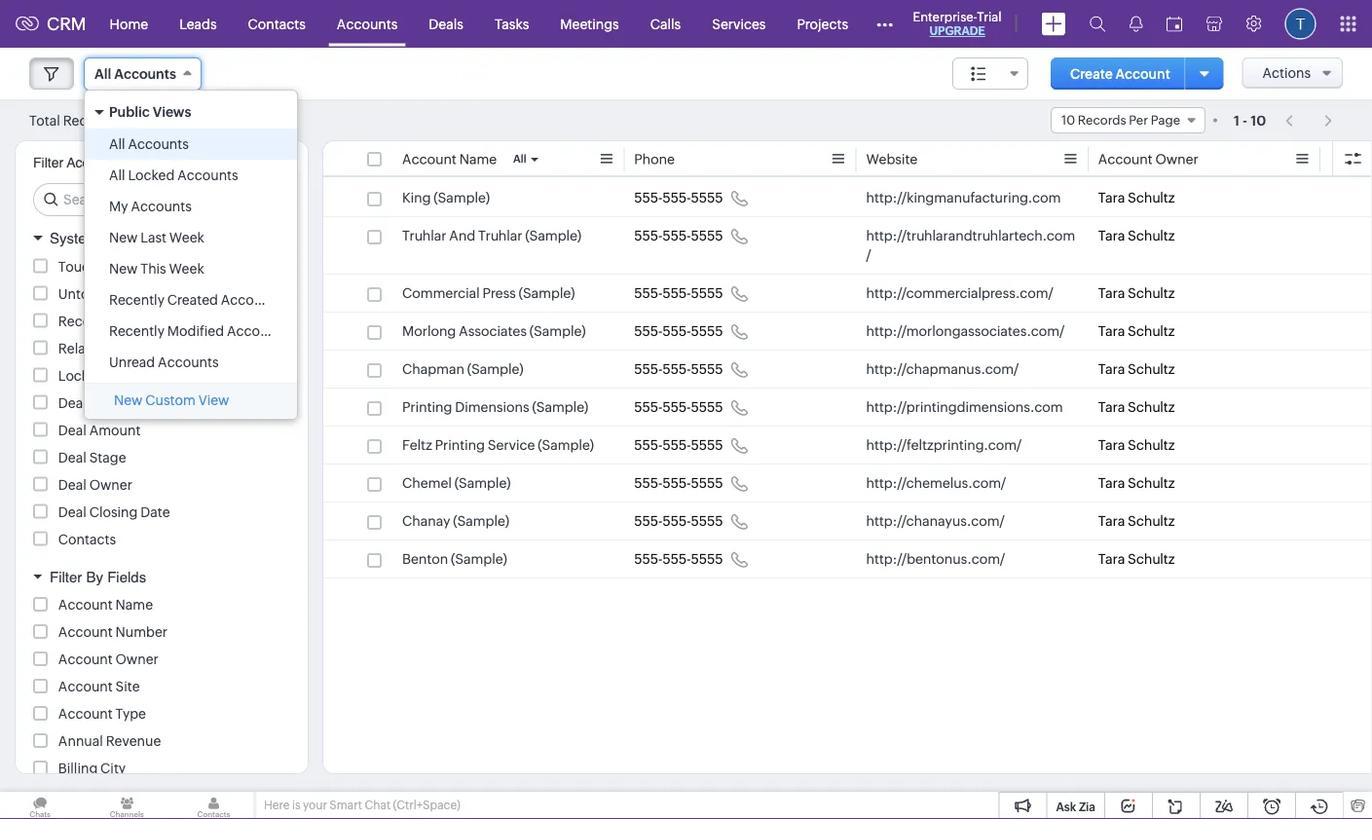 Task type: vqa. For each thing, say whether or not it's contained in the screenshot.


Task type: describe. For each thing, give the bounding box(es) containing it.
records for 10
[[1078, 113, 1126, 128]]

new for new custom view
[[114, 392, 143, 408]]

new last week
[[109, 230, 204, 245]]

accounts inside option
[[158, 355, 219, 370]]

(sample) down 'chanay (sample)'
[[451, 551, 507, 567]]

http://truhlarandtruhlartech.com
[[866, 228, 1075, 243]]

system
[[50, 230, 98, 247]]

accounts right created
[[221, 292, 282, 308]]

public views region
[[85, 129, 297, 378]]

/
[[866, 247, 871, 263]]

5555 for http://chapmanus.com/
[[691, 361, 723, 377]]

all accounts inside option
[[109, 136, 189, 152]]

accounts left by
[[67, 155, 123, 170]]

related
[[58, 340, 107, 356]]

tara for http://chemelus.com/
[[1098, 475, 1125, 491]]

meetings link
[[545, 0, 635, 47]]

account up king
[[402, 151, 457, 167]]

recently modified accounts
[[109, 323, 288, 339]]

tara schultz for http://chemelus.com/
[[1098, 475, 1175, 491]]

10 for total records 10
[[118, 113, 132, 128]]

meetings
[[560, 16, 619, 32]]

10 inside 10 records per page 'field'
[[1062, 113, 1075, 128]]

0 horizontal spatial account owner
[[58, 652, 159, 667]]

filter by fields
[[50, 568, 146, 585]]

All Accounts field
[[84, 57, 201, 91]]

555-555-5555 for printing dimensions (sample)
[[634, 399, 723, 415]]

billing
[[58, 761, 98, 776]]

tasks link
[[479, 0, 545, 47]]

5555 for http://truhlarandtruhlartech.com /
[[691, 228, 723, 243]]

accounts right modified
[[227, 323, 288, 339]]

http://chemelus.com/
[[866, 475, 1006, 491]]

account type
[[58, 706, 146, 722]]

press
[[483, 285, 516, 301]]

morlong associates (sample)
[[402, 323, 586, 339]]

(ctrl+space)
[[393, 799, 460, 812]]

all accounts inside field
[[94, 66, 176, 82]]

signals element
[[1118, 0, 1155, 48]]

here
[[264, 799, 290, 812]]

http://chanayus.com/
[[866, 513, 1005, 529]]

http://chapmanus.com/
[[866, 361, 1019, 377]]

smart
[[330, 799, 362, 812]]

schultz for http://chapmanus.com/
[[1128, 361, 1175, 377]]

home
[[110, 16, 148, 32]]

http://printingdimensions.com
[[866, 399, 1063, 415]]

service
[[488, 437, 535, 453]]

row group containing king (sample)
[[323, 179, 1372, 579]]

enterprise-trial upgrade
[[913, 9, 1002, 37]]

deal amount
[[58, 422, 141, 438]]

search image
[[1089, 16, 1106, 32]]

number
[[115, 624, 168, 640]]

profile image
[[1285, 8, 1316, 39]]

-
[[1243, 112, 1248, 128]]

chats image
[[0, 792, 80, 819]]

here is your smart chat (ctrl+space)
[[264, 799, 460, 812]]

filter for filter accounts by
[[33, 155, 63, 170]]

all inside field
[[94, 66, 111, 82]]

tara schultz for http://morlongassociates.com/
[[1098, 323, 1175, 339]]

search element
[[1078, 0, 1118, 48]]

unread accounts option
[[85, 347, 297, 378]]

my
[[109, 199, 128, 214]]

contacts link
[[232, 0, 321, 47]]

date
[[140, 504, 170, 520]]

account up account type
[[58, 679, 113, 694]]

tara schultz for http://printingdimensions.com
[[1098, 399, 1175, 415]]

type
[[115, 706, 146, 722]]

profile element
[[1273, 0, 1328, 47]]

0 vertical spatial account owner
[[1098, 151, 1199, 167]]

created
[[167, 292, 218, 308]]

http://commercialpress.com/
[[866, 285, 1054, 301]]

projects
[[797, 16, 848, 32]]

amount
[[89, 422, 141, 438]]

and
[[449, 228, 475, 243]]

schultz for http://feltzprinting.com/
[[1128, 437, 1175, 453]]

(sample) down chemel (sample)
[[453, 513, 509, 529]]

modified
[[167, 323, 224, 339]]

schultz for http://morlongassociates.com/
[[1128, 323, 1175, 339]]

truhlar and truhlar (sample) link
[[402, 226, 582, 245]]

channels image
[[87, 792, 167, 819]]

1 vertical spatial action
[[164, 340, 206, 356]]

chapman
[[402, 361, 464, 377]]

enterprise-
[[913, 9, 977, 24]]

touched
[[58, 259, 114, 274]]

filter accounts by
[[33, 155, 141, 170]]

account name for all
[[402, 151, 497, 167]]

recently created accounts
[[109, 292, 282, 308]]

5555 for http://bentonus.com/
[[691, 551, 723, 567]]

1 vertical spatial printing
[[435, 437, 485, 453]]

tara schultz for http://bentonus.com/
[[1098, 551, 1175, 567]]

unread accounts
[[109, 355, 219, 370]]

Search text field
[[34, 184, 292, 215]]

accounts up by
[[128, 136, 189, 152]]

trial
[[977, 9, 1002, 24]]

recently created accounts option
[[85, 284, 297, 316]]

related records action
[[58, 340, 206, 356]]

tara for http://kingmanufacturing.com
[[1098, 190, 1125, 205]]

5555 for http://feltzprinting.com/
[[691, 437, 723, 453]]

http://kingmanufacturing.com
[[866, 190, 1061, 205]]

account up "annual"
[[58, 706, 113, 722]]

all left by
[[109, 168, 125, 183]]

http://morlongassociates.com/ link
[[866, 321, 1065, 341]]

records for untouched
[[132, 286, 185, 301]]

feltz printing service (sample) link
[[402, 435, 594, 455]]

tara schultz for http://kingmanufacturing.com
[[1098, 190, 1175, 205]]

touched records
[[58, 259, 169, 274]]

filter by fields button
[[16, 560, 308, 594]]

chat
[[365, 799, 391, 812]]

city
[[100, 761, 126, 776]]

http://feltzprinting.com/
[[866, 437, 1022, 453]]

tasks
[[495, 16, 529, 32]]

new custom view
[[114, 392, 229, 408]]

(sample) right associates
[[530, 323, 586, 339]]

tara for http://printingdimensions.com
[[1098, 399, 1125, 415]]

1 vertical spatial deals
[[58, 395, 93, 411]]

deal for deal stage
[[58, 449, 87, 465]]

http://printingdimensions.com link
[[866, 397, 1063, 417]]

(sample) inside 'link'
[[455, 475, 511, 491]]

555-555-5555 for chanay (sample)
[[634, 513, 723, 529]]

schultz for http://kingmanufacturing.com
[[1128, 190, 1175, 205]]

new this week option
[[85, 253, 297, 284]]

1 vertical spatial owner
[[89, 477, 132, 492]]

site
[[115, 679, 140, 694]]

5555 for http://chanayus.com/
[[691, 513, 723, 529]]

create menu element
[[1030, 0, 1078, 47]]

tara for http://feltzprinting.com/
[[1098, 437, 1125, 453]]

accounts inside field
[[114, 66, 176, 82]]

associates
[[459, 323, 527, 339]]

tara for http://bentonus.com/
[[1098, 551, 1125, 567]]

my accounts option
[[85, 191, 297, 222]]

closing
[[89, 504, 138, 520]]

calls
[[650, 16, 681, 32]]

555-555-5555 for chapman (sample)
[[634, 361, 723, 377]]

tara schultz for http://chanayus.com/
[[1098, 513, 1175, 529]]

your
[[303, 799, 327, 812]]

deal stage
[[58, 449, 126, 465]]

1 truhlar from the left
[[402, 228, 447, 243]]

tara schultz for http://truhlarandtruhlartech.com /
[[1098, 228, 1175, 243]]

555-555-5555 for truhlar and truhlar (sample)
[[634, 228, 723, 243]]

records for touched
[[117, 259, 169, 274]]

projects link
[[782, 0, 864, 47]]

recently for recently created accounts
[[109, 292, 165, 308]]

deals link
[[413, 0, 479, 47]]

phone
[[634, 151, 675, 167]]

filters
[[157, 230, 197, 247]]

all locked accounts
[[109, 168, 238, 183]]

this
[[141, 261, 166, 277]]

printing dimensions (sample) link
[[402, 397, 588, 417]]

555-555-5555 for commercial press (sample)
[[634, 285, 723, 301]]

name for all
[[459, 151, 497, 167]]

(sample) right service
[[538, 437, 594, 453]]

http://truhlarandtruhlartech.com / link
[[866, 226, 1079, 265]]

ask
[[1056, 800, 1076, 813]]

0 horizontal spatial locked
[[58, 368, 105, 383]]

http://chapmanus.com/ link
[[866, 359, 1019, 379]]

http://bentonus.com/ link
[[866, 549, 1005, 569]]

new last week option
[[85, 222, 297, 253]]

records for total
[[63, 112, 115, 128]]

schultz for http://bentonus.com/
[[1128, 551, 1175, 567]]



Task type: locate. For each thing, give the bounding box(es) containing it.
printing dimensions (sample)
[[402, 399, 588, 415]]

2 tara schultz from the top
[[1098, 228, 1175, 243]]

9 schultz from the top
[[1128, 513, 1175, 529]]

0 horizontal spatial action
[[107, 313, 149, 329]]

deal up deal stage at left bottom
[[58, 422, 87, 438]]

crm link
[[16, 14, 86, 34]]

new
[[109, 230, 138, 245], [109, 261, 138, 277], [114, 392, 143, 408]]

0 vertical spatial action
[[107, 313, 149, 329]]

tara for http://chapmanus.com/
[[1098, 361, 1125, 377]]

recently modified accounts option
[[85, 316, 297, 347]]

2 horizontal spatial 10
[[1251, 112, 1266, 128]]

3 tara from the top
[[1098, 285, 1125, 301]]

views
[[153, 104, 191, 120]]

dimensions
[[455, 399, 529, 415]]

signals image
[[1129, 16, 1143, 32]]

5 tara schultz from the top
[[1098, 361, 1175, 377]]

truhlar left and
[[402, 228, 447, 243]]

recently inside recently modified accounts option
[[109, 323, 165, 339]]

account inside button
[[1116, 66, 1170, 81]]

all accounts option
[[85, 129, 297, 160]]

action down modified
[[164, 340, 206, 356]]

9 5555 from the top
[[691, 513, 723, 529]]

8 tara schultz from the top
[[1098, 475, 1175, 491]]

6 schultz from the top
[[1128, 399, 1175, 415]]

5555 for http://kingmanufacturing.com
[[691, 190, 723, 205]]

records up "filter accounts by"
[[63, 112, 115, 128]]

555-555-5555 for chemel (sample)
[[634, 475, 723, 491]]

6 tara schultz from the top
[[1098, 399, 1175, 415]]

3 555-555-5555 from the top
[[634, 285, 723, 301]]

custom
[[145, 392, 196, 408]]

morlong
[[402, 323, 456, 339]]

owner down page
[[1156, 151, 1199, 167]]

locked inside public views region
[[128, 168, 175, 183]]

5555 for http://chemelus.com/
[[691, 475, 723, 491]]

1 horizontal spatial truhlar
[[478, 228, 523, 243]]

1 horizontal spatial action
[[164, 340, 206, 356]]

4 5555 from the top
[[691, 323, 723, 339]]

5 schultz from the top
[[1128, 361, 1175, 377]]

http://commercialpress.com/ link
[[866, 283, 1054, 303]]

deal down deal stage at left bottom
[[58, 477, 87, 492]]

1 recently from the top
[[109, 292, 165, 308]]

1 555-555-5555 from the top
[[634, 190, 723, 205]]

1
[[1234, 112, 1240, 128]]

accounts link
[[321, 0, 413, 47]]

0 vertical spatial deals
[[429, 16, 463, 32]]

accounts up new last week
[[131, 199, 192, 214]]

4 tara from the top
[[1098, 323, 1125, 339]]

benton (sample) link
[[402, 549, 507, 569]]

new up amount
[[114, 392, 143, 408]]

1 vertical spatial recently
[[109, 323, 165, 339]]

0 horizontal spatial 10
[[118, 113, 132, 128]]

555-555-5555
[[634, 190, 723, 205], [634, 228, 723, 243], [634, 285, 723, 301], [634, 323, 723, 339], [634, 361, 723, 377], [634, 399, 723, 415], [634, 437, 723, 453], [634, 475, 723, 491], [634, 513, 723, 529], [634, 551, 723, 567]]

name for account number
[[115, 597, 153, 613]]

revenue
[[106, 733, 161, 749]]

10 for 1 - 10
[[1251, 112, 1266, 128]]

http://feltzprinting.com/ link
[[866, 435, 1022, 455]]

6 555-555-5555 from the top
[[634, 399, 723, 415]]

week inside 'option'
[[169, 230, 204, 245]]

create account button
[[1051, 57, 1190, 90]]

all inside option
[[109, 136, 125, 152]]

filter down the total
[[33, 155, 63, 170]]

printing
[[402, 399, 452, 415], [435, 437, 485, 453]]

accounts
[[337, 16, 398, 32], [114, 66, 176, 82], [128, 136, 189, 152], [67, 155, 123, 170], [177, 168, 238, 183], [131, 199, 192, 214], [221, 292, 282, 308], [227, 323, 288, 339], [158, 355, 219, 370]]

size image
[[971, 65, 987, 83]]

create menu image
[[1042, 12, 1066, 36]]

locked down related
[[58, 368, 105, 383]]

all accounts up by
[[109, 136, 189, 152]]

website
[[866, 151, 918, 167]]

2 tara from the top
[[1098, 228, 1125, 243]]

account owner
[[1098, 151, 1199, 167], [58, 652, 159, 667]]

2 week from the top
[[169, 261, 204, 277]]

accounts up public views
[[114, 66, 176, 82]]

deal for deal amount
[[58, 422, 87, 438]]

recently up related records action
[[109, 323, 165, 339]]

public
[[109, 104, 150, 120]]

10 down create
[[1062, 113, 1075, 128]]

0 horizontal spatial account name
[[58, 597, 153, 613]]

5555
[[691, 190, 723, 205], [691, 228, 723, 243], [691, 285, 723, 301], [691, 323, 723, 339], [691, 361, 723, 377], [691, 399, 723, 415], [691, 437, 723, 453], [691, 475, 723, 491], [691, 513, 723, 529], [691, 551, 723, 567]]

account name up account number
[[58, 597, 153, 613]]

1 horizontal spatial locked
[[128, 168, 175, 183]]

0 horizontal spatial deals
[[58, 395, 93, 411]]

4 schultz from the top
[[1128, 323, 1175, 339]]

1 schultz from the top
[[1128, 190, 1175, 205]]

king (sample) link
[[402, 188, 490, 207]]

new left last at the left top of the page
[[109, 230, 138, 245]]

by
[[86, 568, 103, 585]]

locked up search text box
[[128, 168, 175, 183]]

7 5555 from the top
[[691, 437, 723, 453]]

1 vertical spatial name
[[115, 597, 153, 613]]

1 vertical spatial new
[[109, 261, 138, 277]]

chemel
[[402, 475, 452, 491]]

truhlar right and
[[478, 228, 523, 243]]

tara for http://chanayus.com/
[[1098, 513, 1125, 529]]

account name
[[402, 151, 497, 167], [58, 597, 153, 613]]

7 tara from the top
[[1098, 437, 1125, 453]]

all up truhlar and truhlar (sample) link
[[513, 153, 527, 165]]

3 deal from the top
[[58, 477, 87, 492]]

2 vertical spatial owner
[[115, 652, 159, 667]]

action
[[107, 313, 149, 329], [164, 340, 206, 356]]

schultz for http://chanayus.com/
[[1128, 513, 1175, 529]]

accounts down recently modified accounts option
[[158, 355, 219, 370]]

new up untouched records
[[109, 261, 138, 277]]

recently inside recently created accounts option
[[109, 292, 165, 308]]

tara for http://morlongassociates.com/
[[1098, 323, 1125, 339]]

1 week from the top
[[169, 230, 204, 245]]

accounts left deals link
[[337, 16, 398, 32]]

deals up deal amount at the bottom of the page
[[58, 395, 93, 411]]

1 deal from the top
[[58, 422, 87, 438]]

0 vertical spatial recently
[[109, 292, 165, 308]]

new custom view link
[[85, 384, 297, 419]]

action up related records action
[[107, 313, 149, 329]]

account up account site
[[58, 652, 113, 667]]

recently down this
[[109, 292, 165, 308]]

1 vertical spatial all accounts
[[109, 136, 189, 152]]

account name for account number
[[58, 597, 153, 613]]

555-555-5555 for morlong associates (sample)
[[634, 323, 723, 339]]

0 vertical spatial week
[[169, 230, 204, 245]]

annual
[[58, 733, 103, 749]]

7 schultz from the top
[[1128, 437, 1175, 453]]

recently for recently modified accounts
[[109, 323, 165, 339]]

tara schultz for http://feltzprinting.com/
[[1098, 437, 1175, 453]]

1 horizontal spatial contacts
[[248, 16, 306, 32]]

1 horizontal spatial 10
[[1062, 113, 1075, 128]]

10 up by
[[118, 113, 132, 128]]

page
[[1151, 113, 1180, 128]]

9 555-555-5555 from the top
[[634, 513, 723, 529]]

2 recently from the top
[[109, 323, 165, 339]]

1 vertical spatial filter
[[50, 568, 82, 585]]

total
[[29, 112, 60, 128]]

deals
[[429, 16, 463, 32], [58, 395, 93, 411]]

record action
[[58, 313, 149, 329]]

accounts down "all accounts" option
[[177, 168, 238, 183]]

0 vertical spatial owner
[[1156, 151, 1199, 167]]

555-555-5555 for king (sample)
[[634, 190, 723, 205]]

8 5555 from the top
[[691, 475, 723, 491]]

(sample) right press
[[519, 285, 575, 301]]

deal for deal closing date
[[58, 504, 87, 520]]

(sample) up service
[[532, 399, 588, 415]]

3 5555 from the top
[[691, 285, 723, 301]]

2 5555 from the top
[[691, 228, 723, 243]]

last
[[141, 230, 166, 245]]

week for new last week
[[169, 230, 204, 245]]

(sample) up and
[[434, 190, 490, 205]]

calendar image
[[1166, 16, 1183, 32]]

annual revenue
[[58, 733, 161, 749]]

(sample) up commercial press (sample) link
[[525, 228, 582, 243]]

5 tara from the top
[[1098, 361, 1125, 377]]

6 5555 from the top
[[691, 399, 723, 415]]

chapman (sample)
[[402, 361, 523, 377]]

my accounts
[[109, 199, 192, 214]]

new inside 'option'
[[109, 230, 138, 245]]

555-555-5555 for feltz printing service (sample)
[[634, 437, 723, 453]]

account owner down account number
[[58, 652, 159, 667]]

0 vertical spatial printing
[[402, 399, 452, 415]]

all down public
[[109, 136, 125, 152]]

10 tara schultz from the top
[[1098, 551, 1175, 567]]

locked
[[128, 168, 175, 183], [58, 368, 105, 383]]

untouched
[[58, 286, 130, 301]]

2 555-555-5555 from the top
[[634, 228, 723, 243]]

upgrade
[[930, 24, 985, 37]]

row group
[[323, 179, 1372, 579]]

4 deal from the top
[[58, 504, 87, 520]]

account name up king (sample) link
[[402, 151, 497, 167]]

home link
[[94, 0, 164, 47]]

1 horizontal spatial account owner
[[1098, 151, 1199, 167]]

account left number
[[58, 624, 113, 640]]

tara for http://truhlarandtruhlartech.com /
[[1098, 228, 1125, 243]]

deals left tasks link
[[429, 16, 463, 32]]

services link
[[697, 0, 782, 47]]

1 tara schultz from the top
[[1098, 190, 1175, 205]]

filter for filter by fields
[[50, 568, 82, 585]]

2 schultz from the top
[[1128, 228, 1175, 243]]

8 555-555-5555 from the top
[[634, 475, 723, 491]]

10 inside the total records 10
[[118, 113, 132, 128]]

account owner down per
[[1098, 151, 1199, 167]]

0 vertical spatial filter
[[33, 155, 63, 170]]

tara
[[1098, 190, 1125, 205], [1098, 228, 1125, 243], [1098, 285, 1125, 301], [1098, 323, 1125, 339], [1098, 361, 1125, 377], [1098, 399, 1125, 415], [1098, 437, 1125, 453], [1098, 475, 1125, 491], [1098, 513, 1125, 529], [1098, 551, 1125, 567]]

0 vertical spatial new
[[109, 230, 138, 245]]

actions
[[1263, 65, 1311, 81]]

10 tara from the top
[[1098, 551, 1125, 567]]

3 schultz from the top
[[1128, 285, 1175, 301]]

new for new last week
[[109, 230, 138, 245]]

records for related
[[109, 340, 162, 356]]

filter inside dropdown button
[[50, 568, 82, 585]]

schultz for http://printingdimensions.com
[[1128, 399, 1175, 415]]

new inside option
[[109, 261, 138, 277]]

records left per
[[1078, 113, 1126, 128]]

0 vertical spatial locked
[[128, 168, 175, 183]]

system defined filters
[[50, 230, 197, 247]]

0 horizontal spatial contacts
[[58, 531, 116, 547]]

week for new this week
[[169, 261, 204, 277]]

7 tara schultz from the top
[[1098, 437, 1175, 453]]

http://truhlarandtruhlartech.com /
[[866, 228, 1075, 263]]

public views button
[[85, 95, 297, 129]]

new for new this week
[[109, 261, 138, 277]]

by
[[126, 155, 141, 170]]

printing down the chapman
[[402, 399, 452, 415]]

8 tara from the top
[[1098, 475, 1125, 491]]

schultz for http://commercialpress.com/
[[1128, 285, 1175, 301]]

5 555-555-5555 from the top
[[634, 361, 723, 377]]

8 schultz from the top
[[1128, 475, 1175, 491]]

10 right -
[[1251, 112, 1266, 128]]

1 horizontal spatial name
[[459, 151, 497, 167]]

7 555-555-5555 from the top
[[634, 437, 723, 453]]

owner down number
[[115, 652, 159, 667]]

0 horizontal spatial name
[[115, 597, 153, 613]]

1 vertical spatial contacts
[[58, 531, 116, 547]]

feltz
[[402, 437, 432, 453]]

6 tara from the top
[[1098, 399, 1125, 415]]

tara for http://commercialpress.com/
[[1098, 285, 1125, 301]]

schultz for http://chemelus.com/
[[1128, 475, 1175, 491]]

1 vertical spatial account owner
[[58, 652, 159, 667]]

schultz for http://truhlarandtruhlartech.com /
[[1128, 228, 1175, 243]]

2 vertical spatial new
[[114, 392, 143, 408]]

1 horizontal spatial deals
[[429, 16, 463, 32]]

chemel (sample)
[[402, 475, 511, 491]]

10 555-555-5555 from the top
[[634, 551, 723, 567]]

0 vertical spatial all accounts
[[94, 66, 176, 82]]

10 schultz from the top
[[1128, 551, 1175, 567]]

create account
[[1070, 66, 1170, 81]]

commercial press (sample)
[[402, 285, 575, 301]]

4 555-555-5555 from the top
[[634, 323, 723, 339]]

deal down deal owner
[[58, 504, 87, 520]]

1 vertical spatial locked
[[58, 368, 105, 383]]

account down by
[[58, 597, 113, 613]]

account up per
[[1116, 66, 1170, 81]]

9 tara schultz from the top
[[1098, 513, 1175, 529]]

2 deal from the top
[[58, 449, 87, 465]]

555-555-5555 for benton (sample)
[[634, 551, 723, 567]]

2 truhlar from the left
[[478, 228, 523, 243]]

truhlar and truhlar (sample)
[[402, 228, 582, 243]]

1 vertical spatial account name
[[58, 597, 153, 613]]

deal closing date
[[58, 504, 170, 520]]

1 - 10
[[1234, 112, 1266, 128]]

account down 10 records per page 'field'
[[1098, 151, 1153, 167]]

contacts right leads link at the top left of the page
[[248, 16, 306, 32]]

Other Modules field
[[864, 8, 906, 39]]

filter
[[33, 155, 63, 170], [50, 568, 82, 585]]

defined
[[102, 230, 153, 247]]

1 5555 from the top
[[691, 190, 723, 205]]

all up public
[[94, 66, 111, 82]]

0 horizontal spatial truhlar
[[402, 228, 447, 243]]

name up king (sample) link
[[459, 151, 497, 167]]

contacts
[[248, 16, 306, 32], [58, 531, 116, 547]]

records down new this week
[[132, 286, 185, 301]]

1 tara from the top
[[1098, 190, 1125, 205]]

deal owner
[[58, 477, 132, 492]]

9 tara from the top
[[1098, 513, 1125, 529]]

deal left stage
[[58, 449, 87, 465]]

view
[[198, 392, 229, 408]]

(sample) down feltz printing service (sample) link
[[455, 475, 511, 491]]

5555 for http://printingdimensions.com
[[691, 399, 723, 415]]

records inside 10 records per page 'field'
[[1078, 113, 1126, 128]]

1 vertical spatial week
[[169, 261, 204, 277]]

3 tara schultz from the top
[[1098, 285, 1175, 301]]

1 horizontal spatial account name
[[402, 151, 497, 167]]

tara schultz for http://chapmanus.com/
[[1098, 361, 1175, 377]]

filter left by
[[50, 568, 82, 585]]

account number
[[58, 624, 168, 640]]

5 5555 from the top
[[691, 361, 723, 377]]

4 tara schultz from the top
[[1098, 323, 1175, 339]]

http://chanayus.com/ link
[[866, 511, 1005, 531]]

name up number
[[115, 597, 153, 613]]

truhlar
[[402, 228, 447, 243], [478, 228, 523, 243]]

chanay
[[402, 513, 450, 529]]

None field
[[953, 57, 1029, 90]]

benton
[[402, 551, 448, 567]]

0 vertical spatial name
[[459, 151, 497, 167]]

all accounts up public
[[94, 66, 176, 82]]

(sample)
[[434, 190, 490, 205], [525, 228, 582, 243], [519, 285, 575, 301], [530, 323, 586, 339], [467, 361, 523, 377], [532, 399, 588, 415], [538, 437, 594, 453], [455, 475, 511, 491], [453, 513, 509, 529], [451, 551, 507, 567]]

account
[[1116, 66, 1170, 81], [402, 151, 457, 167], [1098, 151, 1153, 167], [58, 597, 113, 613], [58, 624, 113, 640], [58, 652, 113, 667], [58, 679, 113, 694], [58, 706, 113, 722]]

owner up closing
[[89, 477, 132, 492]]

0 vertical spatial account name
[[402, 151, 497, 167]]

chemel (sample) link
[[402, 473, 511, 493]]

http://bentonus.com/
[[866, 551, 1005, 567]]

5555 for http://commercialpress.com/
[[691, 285, 723, 301]]

week inside option
[[169, 261, 204, 277]]

recently
[[109, 292, 165, 308], [109, 323, 165, 339]]

fields
[[107, 568, 146, 585]]

contacts image
[[174, 792, 254, 819]]

tara schultz
[[1098, 190, 1175, 205], [1098, 228, 1175, 243], [1098, 285, 1175, 301], [1098, 323, 1175, 339], [1098, 361, 1175, 377], [1098, 399, 1175, 415], [1098, 437, 1175, 453], [1098, 475, 1175, 491], [1098, 513, 1175, 529], [1098, 551, 1175, 567]]

10 Records Per Page field
[[1051, 107, 1206, 133]]

chapman (sample) link
[[402, 359, 523, 379]]

records down record action
[[109, 340, 162, 356]]

10 5555 from the top
[[691, 551, 723, 567]]

http://kingmanufacturing.com link
[[866, 188, 1061, 207]]

navigation
[[1276, 106, 1343, 134]]

printing up chemel (sample) 'link'
[[435, 437, 485, 453]]

deal for deal owner
[[58, 477, 87, 492]]

0 vertical spatial contacts
[[248, 16, 306, 32]]

owner
[[1156, 151, 1199, 167], [89, 477, 132, 492], [115, 652, 159, 667]]

5555 for http://morlongassociates.com/
[[691, 323, 723, 339]]

contacts down closing
[[58, 531, 116, 547]]

chanay (sample) link
[[402, 511, 509, 531]]

records down last at the left top of the page
[[117, 259, 169, 274]]

tara schultz for http://commercialpress.com/
[[1098, 285, 1175, 301]]

(sample) up the printing dimensions (sample)
[[467, 361, 523, 377]]



